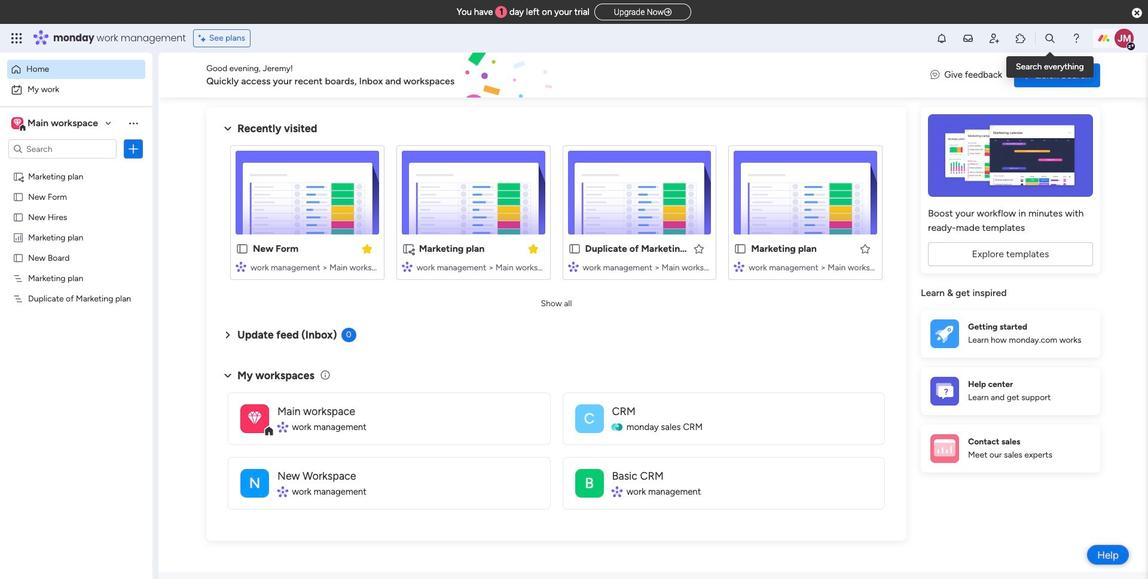 Task type: vqa. For each thing, say whether or not it's contained in the screenshot.
Workspace image
yes



Task type: describe. For each thing, give the bounding box(es) containing it.
options image
[[127, 143, 139, 155]]

jeremy miller image
[[1115, 29, 1134, 48]]

0 element
[[341, 328, 356, 342]]

update feed image
[[963, 32, 975, 44]]

notifications image
[[936, 32, 948, 44]]

help image
[[1071, 32, 1083, 44]]

select product image
[[11, 32, 23, 44]]

help center element
[[921, 367, 1101, 415]]

1 remove from favorites image from the left
[[361, 243, 373, 255]]

v2 bolt switch image
[[1024, 68, 1031, 82]]

1 public board image from the top
[[13, 191, 24, 202]]

workspace selection element
[[11, 116, 100, 132]]

0 horizontal spatial shareable board image
[[13, 170, 24, 182]]

1 vertical spatial option
[[7, 80, 145, 99]]

invite members image
[[989, 32, 1001, 44]]

shareable board image inside quick search results list box
[[402, 242, 415, 255]]

open update feed (inbox) image
[[221, 328, 235, 342]]

contact sales element
[[921, 424, 1101, 472]]

see plans image
[[198, 32, 209, 45]]

Search in workspace field
[[25, 142, 100, 156]]

2 add to favorites image from the left
[[860, 243, 872, 255]]



Task type: locate. For each thing, give the bounding box(es) containing it.
option
[[7, 60, 145, 79], [7, 80, 145, 99], [0, 165, 153, 168]]

monday marketplace image
[[1015, 32, 1027, 44]]

dapulse rightstroke image
[[664, 8, 672, 17]]

0 horizontal spatial add to favorites image
[[694, 243, 705, 255]]

templates image image
[[932, 114, 1090, 197]]

1 vertical spatial public board image
[[13, 211, 24, 223]]

1 horizontal spatial add to favorites image
[[860, 243, 872, 255]]

close recently visited image
[[221, 121, 235, 136]]

dapulse close image
[[1132, 7, 1143, 19]]

search everything image
[[1045, 32, 1056, 44]]

0 vertical spatial shareable board image
[[13, 170, 24, 182]]

0 vertical spatial option
[[7, 60, 145, 79]]

1 horizontal spatial remove from favorites image
[[527, 243, 539, 255]]

getting started element
[[921, 310, 1101, 357]]

quick search results list box
[[221, 136, 893, 294]]

remove from favorites image
[[361, 243, 373, 255], [527, 243, 539, 255]]

v2 user feedback image
[[931, 68, 940, 82]]

1 horizontal spatial shareable board image
[[402, 242, 415, 255]]

shareable board image
[[13, 170, 24, 182], [402, 242, 415, 255]]

public board image
[[13, 191, 24, 202], [13, 211, 24, 223]]

public board image
[[236, 242, 249, 255], [568, 242, 581, 255], [734, 242, 747, 255], [13, 252, 24, 263]]

1 vertical spatial shareable board image
[[402, 242, 415, 255]]

public dashboard image
[[13, 232, 24, 243]]

2 vertical spatial option
[[0, 165, 153, 168]]

1 add to favorites image from the left
[[694, 243, 705, 255]]

workspace options image
[[127, 117, 139, 129]]

0 vertical spatial public board image
[[13, 191, 24, 202]]

add to favorites image
[[694, 243, 705, 255], [860, 243, 872, 255]]

workspace image
[[11, 117, 23, 130], [240, 404, 269, 433], [248, 408, 262, 429]]

2 public board image from the top
[[13, 211, 24, 223]]

close my workspaces image
[[221, 368, 235, 383]]

2 remove from favorites image from the left
[[527, 243, 539, 255]]

component image
[[734, 261, 745, 272]]

workspace image
[[13, 117, 21, 130], [575, 404, 604, 433], [240, 469, 269, 497], [575, 469, 604, 497]]

list box
[[0, 164, 153, 470]]

0 horizontal spatial remove from favorites image
[[361, 243, 373, 255]]



